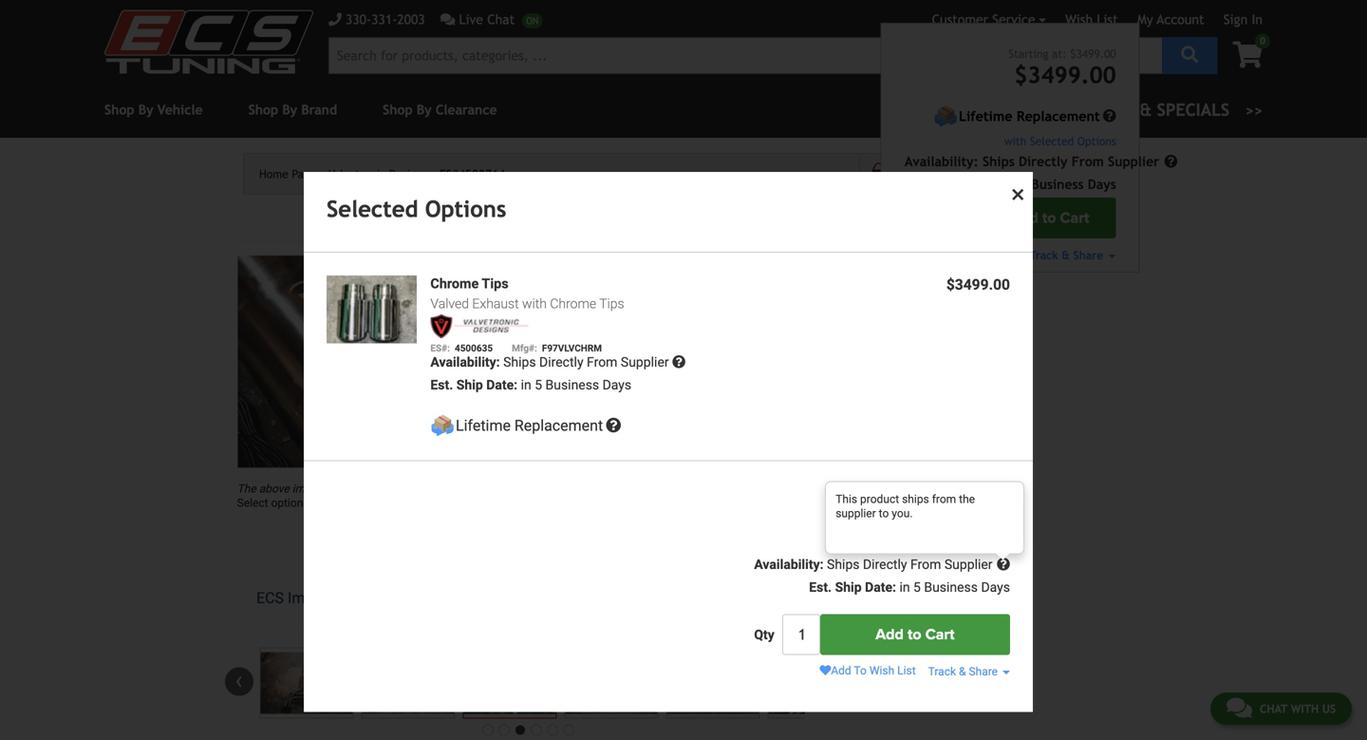 Task type: locate. For each thing, give the bounding box(es) containing it.
by for brand
[[282, 102, 297, 117]]

add to cart button up track
[[821, 614, 1011, 655]]

0 vertical spatial question circle image
[[1104, 109, 1117, 123]]

lifetime replacement
[[959, 108, 1101, 124], [456, 417, 603, 435]]

1 horizontal spatial chat
[[1260, 702, 1288, 715]]

to right ›
[[854, 664, 867, 677]]

selected options down designs on the top
[[327, 196, 507, 222]]

specials
[[1158, 100, 1230, 120]]

2 horizontal spatial from
[[1072, 154, 1105, 169]]

est. for valved exhaust with chrome tips question circle icon
[[431, 377, 453, 393]]

shop up designs on the top
[[383, 102, 413, 117]]

list left my
[[1098, 12, 1119, 27]]

es#4508714 - f9798polishcatba - valved sport cat-back exhaust system - polished - f97/f98 x3m/x4m - choose from multiple tip styles - valvetronic designs - bmw image
[[237, 241, 556, 482], [260, 647, 354, 719], [361, 647, 456, 719], [463, 647, 557, 719], [565, 647, 659, 719], [666, 647, 761, 719], [768, 647, 862, 719]]

1 horizontal spatial lifetime
[[959, 108, 1013, 124]]

replacement for question circle image associated with this product is lifetime replacement eligible icon
[[1017, 108, 1101, 124]]

selected down valvetronic designs
[[327, 196, 418, 222]]

est. ship date: in 5 business days up track
[[810, 580, 1011, 595]]

sales & specials link
[[970, 97, 1263, 123]]

lifetime replacement down starting at: $ 3499.00 3499.00
[[959, 108, 1101, 124]]

2 horizontal spatial directly
[[1019, 154, 1068, 169]]

1 vertical spatial select
[[237, 496, 268, 510]]

valved inside chrome tips valved exhaust with chrome tips
[[431, 296, 469, 311]]

0 horizontal spatial from
[[587, 354, 618, 370]]

wish up $
[[1066, 12, 1094, 27]]

1 vertical spatial availability: ships directly from supplier
[[431, 354, 673, 370]]

1 horizontal spatial lifetime replacement
[[959, 108, 1101, 124]]

by left the clearance
[[417, 102, 432, 117]]

shop for shop by clearance
[[383, 102, 413, 117]]

est.
[[431, 377, 453, 393], [810, 580, 832, 595]]

0 horizontal spatial cart
[[926, 626, 955, 644]]

tips up the "4500635"
[[482, 276, 509, 292]]

supplier
[[1109, 154, 1160, 169], [621, 354, 669, 370], [945, 557, 993, 573]]

ships
[[983, 154, 1015, 169], [504, 354, 536, 370], [827, 557, 860, 573]]

sport
[[631, 241, 673, 260]]

0 vertical spatial availability:
[[905, 154, 979, 169]]

wish list
[[1066, 12, 1119, 27]]

valvetronic designs image up the "4500635"
[[431, 315, 529, 338]]

2 horizontal spatial list
[[1098, 12, 1119, 27]]

1 horizontal spatial date:
[[866, 580, 897, 595]]

replacement down es#:
[[515, 417, 603, 435]]

vehicle
[[932, 159, 969, 173]]

1 vertical spatial replacement
[[515, 417, 603, 435]]

directly for 3499.00
[[1019, 154, 1068, 169]]

2 vertical spatial ships
[[827, 557, 860, 573]]

question circle image
[[1165, 155, 1178, 168], [673, 355, 686, 369]]

1 horizontal spatial business
[[925, 580, 978, 595]]

0 horizontal spatial select
[[237, 496, 268, 510]]

above
[[259, 482, 290, 495]]

a
[[1057, 173, 1064, 188]]

add to cart button down in 5 business days
[[984, 198, 1117, 238]]

from
[[622, 301, 650, 317]]

& right track
[[959, 665, 967, 678]]

at:
[[1053, 47, 1067, 60]]

from for valved exhaust with chrome tips
[[587, 354, 618, 370]]

replacement down starting at: $ 3499.00 3499.00
[[1017, 108, 1101, 124]]

add to cart down in 5 business days
[[1011, 209, 1090, 227]]

lifetime replacement for this product is lifetime replacement eligible icon
[[959, 108, 1101, 124]]

2 horizontal spatial question circle image
[[1104, 109, 1117, 123]]

track
[[929, 665, 957, 678]]

select
[[1073, 173, 1106, 185], [237, 496, 268, 510]]

availability: down the "4500635"
[[431, 354, 500, 370]]

system
[[641, 259, 699, 279]]

2 vertical spatial business
[[925, 580, 978, 595]]

0 vertical spatial with
[[523, 296, 547, 311]]

0 horizontal spatial by
[[282, 102, 297, 117]]

by left brand at the left of the page
[[282, 102, 297, 117]]

1 vertical spatial valvetronic designs image
[[575, 360, 672, 384]]

lifetime replacement down es#:
[[456, 417, 603, 435]]

images
[[288, 589, 338, 607]]

image
[[292, 482, 324, 495]]

chat left us
[[1260, 702, 1288, 715]]

cart down in 5 business days
[[1061, 209, 1090, 227]]

chrome
[[431, 276, 479, 292], [550, 296, 597, 311]]

1 horizontal spatial to
[[955, 247, 967, 260]]

directly
[[1019, 154, 1068, 169], [540, 354, 584, 370], [863, 557, 908, 573]]

0 vertical spatial est. ship date: in 5 business days
[[431, 377, 632, 393]]

1 vertical spatial lifetime replacement
[[456, 417, 603, 435]]

lifetime
[[959, 108, 1013, 124], [456, 417, 511, 435]]

add to cart button
[[984, 198, 1117, 238], [821, 614, 1011, 655]]

list down + at the right top
[[999, 247, 1018, 260]]

add to cart up track
[[876, 626, 955, 644]]

starting at: $ 3499.00 3499.00
[[1009, 47, 1117, 88]]

ship for the middle question circle image
[[836, 580, 862, 595]]

5
[[1020, 177, 1028, 192], [535, 377, 542, 393], [914, 580, 921, 595]]

est. ship date: in 5 business days
[[431, 377, 632, 393], [810, 580, 1011, 595]]

options
[[1078, 134, 1117, 148], [425, 196, 507, 222]]

list for right add to wish list link
[[999, 247, 1018, 260]]

lifetime right this product is lifetime replacement eligible icon
[[959, 108, 1013, 124]]

es#4508714
[[440, 167, 505, 181]]

0 vertical spatial chrome
[[431, 276, 479, 292]]

0 vertical spatial question circle image
[[1165, 155, 1178, 168]]

exhaust inside valved sport cat-back exhaust system - polished - f97/f98 x3m/x4m choose from multiple tip styles
[[575, 259, 637, 279]]

1 vertical spatial est. ship date: in 5 business days
[[810, 580, 1011, 595]]

1 vertical spatial date:
[[866, 580, 897, 595]]

add to cart
[[1011, 209, 1090, 227], [876, 626, 955, 644]]

est. up this product is lifetime replacement eligible image
[[431, 377, 453, 393]]

cart
[[1061, 209, 1090, 227], [926, 626, 955, 644]]

4508714
[[598, 391, 635, 402]]

1 vertical spatial add to wish list
[[832, 664, 916, 677]]

chat right live on the top left
[[488, 12, 515, 27]]

0 vertical spatial est.
[[431, 377, 453, 393]]

2 horizontal spatial 5
[[1020, 177, 1028, 192]]

0 vertical spatial select
[[1073, 173, 1106, 185]]

options down es#4508714
[[425, 196, 507, 222]]

wish for the bottommost add to wish list link
[[870, 664, 895, 677]]

0 vertical spatial directly
[[1019, 154, 1068, 169]]

heart image
[[920, 248, 931, 259], [820, 665, 832, 676]]

days up share
[[982, 580, 1011, 595]]

options down sales
[[1078, 134, 1117, 148]]

0 vertical spatial valvetronic designs image
[[431, 315, 529, 338]]

0 horizontal spatial selected options
[[327, 196, 507, 222]]

1 horizontal spatial ship
[[836, 580, 862, 595]]

add to wish list for the topmost heart image
[[931, 247, 1018, 260]]

exhaust up the "4500635"
[[473, 296, 519, 311]]

0 vertical spatial selected options
[[1031, 134, 1117, 148]]

chrome up f97vlvchrm
[[550, 296, 597, 311]]

cart up track
[[926, 626, 955, 644]]

question circle image
[[1104, 109, 1117, 123], [606, 418, 621, 433], [997, 558, 1011, 571]]

with left us
[[1292, 702, 1320, 715]]

lifetime replacement for this product is lifetime replacement eligible image
[[456, 417, 603, 435]]

by
[[282, 102, 297, 117], [417, 102, 432, 117]]

0 horizontal spatial ship
[[457, 377, 483, 393]]

exhaust inside chrome tips valved exhaust with chrome tips
[[473, 296, 519, 311]]

lifetime for this product is lifetime replacement eligible icon
[[959, 108, 1013, 124]]

availability: up qty
[[755, 557, 824, 573]]

add to wish list down 'select'
[[931, 247, 1018, 260]]

1 horizontal spatial valved
[[575, 241, 627, 260]]

from
[[1072, 154, 1105, 169], [587, 354, 618, 370], [911, 557, 942, 573]]

chrome tips valved exhaust with chrome tips
[[431, 276, 625, 311]]

question circle image for 3499.00
[[1165, 155, 1178, 168]]

to for the topmost heart image
[[955, 247, 967, 260]]

1 horizontal spatial cart
[[1061, 209, 1090, 227]]

1 vertical spatial wish
[[970, 247, 996, 260]]

0 vertical spatial wish
[[1066, 12, 1094, 27]]

0 horizontal spatial question circle image
[[673, 355, 686, 369]]

1 horizontal spatial ships
[[827, 557, 860, 573]]

1 vertical spatial question circle image
[[673, 355, 686, 369]]

valved up the "4500635"
[[431, 296, 469, 311]]

illustrative
[[355, 482, 407, 495]]

1 vertical spatial exhaust
[[473, 296, 519, 311]]

days right es#:
[[603, 377, 632, 393]]

0 horizontal spatial list
[[898, 664, 916, 677]]

0 horizontal spatial valvetronic designs image
[[431, 315, 529, 338]]

1 vertical spatial selected options
[[327, 196, 507, 222]]

valvetronic designs image
[[431, 315, 529, 338], [575, 360, 672, 384]]

chat with us
[[1260, 702, 1337, 715]]

1 by from the left
[[282, 102, 297, 117]]

in
[[1004, 177, 1016, 192], [521, 377, 532, 393], [900, 580, 911, 595]]

days
[[1088, 177, 1117, 192], [603, 377, 632, 393], [982, 580, 1011, 595]]

2 vertical spatial days
[[982, 580, 1011, 595]]

chrome up the "4500635"
[[431, 276, 479, 292]]

chat
[[488, 12, 515, 27], [1260, 702, 1288, 715]]

shop left brand at the left of the page
[[248, 102, 278, 117]]

4500635
[[455, 343, 493, 354]]

list left track
[[898, 664, 916, 677]]

days for the middle question circle image
[[982, 580, 1011, 595]]

0 vertical spatial selected
[[1031, 134, 1075, 148]]

0 horizontal spatial chat
[[488, 12, 515, 27]]

0 horizontal spatial add to wish list link
[[820, 664, 916, 677]]

wish list link
[[1066, 12, 1119, 27]]

1 horizontal spatial selected
[[1031, 134, 1075, 148]]

exhaust up choose
[[575, 259, 637, 279]]

lifetime right this product is lifetime replacement eligible image
[[456, 417, 511, 435]]

- right polished
[[784, 259, 789, 279]]

est. ship date: in 5 business days down f97vlvchrm
[[431, 377, 632, 393]]

is
[[327, 482, 335, 495]]

options
[[271, 496, 309, 510]]

None text field
[[938, 198, 980, 238], [783, 614, 821, 655], [938, 198, 980, 238], [783, 614, 821, 655]]

page
[[292, 167, 316, 181]]

tip
[[703, 301, 718, 317]]

days for valved exhaust with chrome tips question circle icon
[[603, 377, 632, 393]]

est. up ›
[[810, 580, 832, 595]]

0 vertical spatial availability: ships directly from supplier
[[905, 154, 1164, 169]]

0 vertical spatial replacement
[[1017, 108, 1101, 124]]

wish
[[1066, 12, 1094, 27], [970, 247, 996, 260], [870, 664, 895, 677]]

0 vertical spatial &
[[1140, 100, 1153, 120]]

2 horizontal spatial supplier
[[1109, 154, 1160, 169]]

& right sales
[[1140, 100, 1153, 120]]

330-331-2003
[[346, 12, 425, 27]]

1 vertical spatial availability:
[[431, 354, 500, 370]]

1 horizontal spatial by
[[417, 102, 432, 117]]

es#:
[[575, 391, 594, 402]]

tips up f97vlvchrm
[[600, 296, 625, 311]]

days right a
[[1088, 177, 1117, 192]]

0 horizontal spatial est. ship date: in 5 business days
[[431, 377, 632, 393]]

1 vertical spatial selected
[[327, 196, 418, 222]]

date:
[[487, 377, 518, 393], [866, 580, 897, 595]]

'select'
[[971, 173, 1011, 188]]

my account link
[[1138, 12, 1205, 27]]

ecs tuning image
[[104, 10, 313, 74]]

pick
[[1029, 173, 1054, 188]]

tips
[[482, 276, 509, 292], [600, 296, 625, 311]]

$
[[1071, 47, 1077, 60]]

valvetronic designs image up '4508714'
[[575, 360, 672, 384]]

2 shop from the left
[[383, 102, 413, 117]]

with inside chrome tips valved exhaust with chrome tips
[[523, 296, 547, 311]]

0 vertical spatial add to wish list link
[[920, 247, 1018, 260]]

0 horizontal spatial ships
[[504, 354, 536, 370]]

0 horizontal spatial heart image
[[820, 665, 832, 676]]

2 vertical spatial in
[[900, 580, 911, 595]]

1 horizontal spatial question circle image
[[1165, 155, 1178, 168]]

2 by from the left
[[417, 102, 432, 117]]

1 horizontal spatial directly
[[863, 557, 908, 573]]

business
[[1032, 177, 1084, 192], [546, 377, 600, 393], [925, 580, 978, 595]]

availability: up please
[[905, 154, 979, 169]]

0 horizontal spatial est.
[[431, 377, 453, 393]]

1 vertical spatial supplier
[[621, 354, 669, 370]]

& for sales
[[1140, 100, 1153, 120]]

in for the middle question circle image
[[900, 580, 911, 595]]

shop by brand
[[248, 102, 337, 117]]

0 horizontal spatial -
[[703, 259, 708, 279]]

select down the the
[[237, 496, 268, 510]]

1 horizontal spatial days
[[982, 580, 1011, 595]]

select link
[[1073, 172, 1106, 187]]

question circle image down the "sales & specials"
[[1165, 155, 1178, 168]]

add to wish list link down tap
[[920, 247, 1018, 260]]

wish down 'select'
[[970, 247, 996, 260]]

1 horizontal spatial exhaust
[[575, 259, 637, 279]]

1 vertical spatial chat
[[1260, 702, 1288, 715]]

1 shop from the left
[[248, 102, 278, 117]]

with up f97vlvchrm
[[523, 296, 547, 311]]

ship for valved exhaust with chrome tips question circle icon
[[457, 377, 483, 393]]

with
[[523, 296, 547, 311], [1292, 702, 1320, 715]]

1 horizontal spatial availability:
[[755, 557, 824, 573]]

styles
[[721, 301, 755, 317]]

your
[[906, 159, 930, 173]]

1 horizontal spatial in
[[900, 580, 911, 595]]

replacement
[[1017, 108, 1101, 124], [515, 417, 603, 435]]

selected
[[1031, 134, 1075, 148], [327, 196, 418, 222]]

add to wish list link left track
[[820, 664, 916, 677]]

valved up 'f97/f98' at the top of page
[[575, 241, 627, 260]]

this product is lifetime replacement eligible image
[[431, 414, 454, 438]]

1 vertical spatial with
[[1292, 702, 1320, 715]]

add to wish list right ›
[[832, 664, 916, 677]]

exhaust
[[575, 259, 637, 279], [473, 296, 519, 311]]

- left back
[[703, 259, 708, 279]]

0 horizontal spatial add to cart
[[876, 626, 955, 644]]

add to wish list link
[[920, 247, 1018, 260], [820, 664, 916, 677]]

2 vertical spatial 5
[[914, 580, 921, 595]]

2 vertical spatial list
[[898, 664, 916, 677]]

to down tap
[[955, 247, 967, 260]]

select inside the above image is for illustrative purposes only. select options below.
[[237, 496, 268, 510]]

to
[[955, 247, 967, 260], [854, 664, 867, 677]]

0 vertical spatial from
[[1072, 154, 1105, 169]]

question circle image down multiple
[[673, 355, 686, 369]]

ships for valved exhaust with chrome tips
[[504, 354, 536, 370]]

0 vertical spatial add to wish list
[[931, 247, 1018, 260]]

the above image is for illustrative purposes only. select options below.
[[237, 482, 483, 510]]

select right a
[[1073, 173, 1106, 185]]

1 vertical spatial add to cart
[[876, 626, 955, 644]]

add to wish list for heart image to the bottom
[[832, 664, 916, 677]]

track & share
[[929, 665, 1001, 678]]

wish right ›
[[870, 664, 895, 677]]

1 vertical spatial lifetime
[[456, 417, 511, 435]]

supplier for valved exhaust with chrome tips
[[621, 354, 669, 370]]

selected up a
[[1031, 134, 1075, 148]]

valved
[[575, 241, 627, 260], [431, 296, 469, 311]]

in 5 business days
[[1004, 177, 1117, 192]]

selected options up select link
[[1031, 134, 1117, 148]]

1 horizontal spatial wish
[[970, 247, 996, 260]]



Task type: describe. For each thing, give the bounding box(es) containing it.
x3m/x4m
[[645, 278, 724, 298]]

to for heart image to the bottom
[[854, 664, 867, 677]]

+
[[999, 173, 1040, 214]]

& for track
[[959, 665, 967, 678]]

0 vertical spatial tips
[[482, 276, 509, 292]]

1 horizontal spatial supplier
[[945, 557, 993, 573]]

1 vertical spatial 5
[[535, 377, 542, 393]]

1 vertical spatial add to wish list link
[[820, 664, 916, 677]]

multiple
[[653, 301, 700, 317]]

ships for 3499.00
[[983, 154, 1015, 169]]

1 - from the left
[[703, 259, 708, 279]]

question circle image for valved exhaust with chrome tips
[[673, 355, 686, 369]]

1 vertical spatial heart image
[[820, 665, 832, 676]]

1 horizontal spatial chrome
[[550, 296, 597, 311]]

tap
[[949, 173, 968, 188]]

shop by clearance
[[383, 102, 497, 117]]

vehicle
[[1067, 173, 1108, 188]]

shop for shop by brand
[[248, 102, 278, 117]]

valvetronic designs
[[329, 167, 427, 181]]

0 horizontal spatial chrome
[[431, 276, 479, 292]]

sales & specials
[[1088, 100, 1230, 120]]

es#: 4508714 f9798polishcatba
[[575, 391, 692, 418]]

1 vertical spatial options
[[425, 196, 507, 222]]

question circle image for this product is lifetime replacement eligible image
[[606, 418, 621, 433]]

my account
[[1138, 12, 1205, 27]]

0 vertical spatial date:
[[487, 377, 518, 393]]

us
[[1323, 702, 1337, 715]]

share
[[969, 665, 998, 678]]

directly for valved exhaust with chrome tips
[[540, 354, 584, 370]]

ecs
[[256, 589, 284, 607]]

sign
[[1224, 12, 1248, 27]]

f97/f98
[[575, 278, 640, 298]]

back
[[709, 241, 747, 260]]

0 horizontal spatial selected
[[327, 196, 418, 222]]

question circle image for this product is lifetime replacement eligible icon
[[1104, 109, 1117, 123]]

supplier for 3499.00
[[1109, 154, 1160, 169]]

1 horizontal spatial 5
[[914, 580, 921, 595]]

2003
[[397, 12, 425, 27]]

from for 3499.00
[[1072, 154, 1105, 169]]

1 horizontal spatial add to cart
[[1011, 209, 1090, 227]]

2 vertical spatial from
[[911, 557, 942, 573]]

live
[[459, 12, 484, 27]]

1 horizontal spatial add to wish list link
[[920, 247, 1018, 260]]

list for the bottommost add to wish list link
[[898, 664, 916, 677]]

1 vertical spatial add to cart button
[[821, 614, 1011, 655]]

purposes
[[410, 482, 457, 495]]

‹ link
[[225, 667, 254, 696]]

replacement for this product is lifetime replacement eligible image's question circle image
[[515, 417, 603, 435]]

›
[[821, 667, 828, 692]]

brand
[[301, 102, 337, 117]]

330-331-2003 link
[[329, 9, 425, 29]]

ecs images
[[256, 589, 338, 607]]

2 horizontal spatial wish
[[1066, 12, 1094, 27]]

availability: for 3499.00
[[905, 154, 979, 169]]

1 horizontal spatial selected options
[[1031, 134, 1117, 148]]

search image
[[1182, 46, 1199, 63]]

account
[[1158, 12, 1205, 27]]

› link
[[810, 667, 839, 696]]

live chat link
[[440, 9, 543, 29]]

the
[[237, 482, 256, 495]]

home page
[[259, 167, 316, 181]]

1 horizontal spatial est. ship date: in 5 business days
[[810, 580, 1011, 595]]

shop by clearance link
[[383, 102, 497, 117]]

2 vertical spatial availability:
[[755, 557, 824, 573]]

business for valved exhaust with chrome tips question circle icon
[[546, 377, 600, 393]]

phone image
[[329, 13, 342, 26]]

availability: ships directly from supplier for 3499.00
[[905, 154, 1164, 169]]

cat-
[[678, 241, 709, 260]]

availability: ships directly from supplier for valved exhaust with chrome tips
[[431, 354, 673, 370]]

qty
[[755, 627, 775, 643]]

0 link
[[1218, 34, 1271, 70]]

wish for right add to wish list link
[[970, 247, 996, 260]]

2 horizontal spatial in
[[1004, 177, 1016, 192]]

your vehicle please tap 'select' to pick a vehicle
[[906, 159, 1108, 188]]

sales
[[1088, 100, 1135, 120]]

for
[[338, 482, 352, 495]]

comments image
[[440, 13, 455, 26]]

0 vertical spatial business
[[1032, 177, 1084, 192]]

330-
[[346, 12, 372, 27]]

sign in
[[1224, 12, 1263, 27]]

designs
[[389, 167, 427, 181]]

only.
[[460, 482, 483, 495]]

0
[[1261, 35, 1266, 46]]

starting
[[1009, 47, 1049, 60]]

0 vertical spatial list
[[1098, 12, 1119, 27]]

1 horizontal spatial tips
[[600, 296, 625, 311]]

1 horizontal spatial with
[[1292, 702, 1320, 715]]

home
[[259, 167, 289, 181]]

2 - from the left
[[784, 259, 789, 279]]

business for the middle question circle image
[[925, 580, 978, 595]]

2 horizontal spatial to
[[1043, 209, 1057, 227]]

0 vertical spatial cart
[[1061, 209, 1090, 227]]

chat with us link
[[1211, 693, 1353, 725]]

clearance
[[436, 102, 497, 117]]

0 vertical spatial add to cart button
[[984, 198, 1117, 238]]

to inside your vehicle please tap 'select' to pick a vehicle
[[1015, 173, 1026, 188]]

0 vertical spatial heart image
[[920, 248, 931, 259]]

availability: for valved exhaust with chrome tips
[[431, 354, 500, 370]]

331-
[[372, 12, 397, 27]]

valvetronic
[[329, 167, 386, 181]]

choose
[[575, 301, 619, 317]]

please
[[906, 173, 946, 188]]

lifetime for this product is lifetime replacement eligible image
[[456, 417, 511, 435]]

0 vertical spatial options
[[1078, 134, 1117, 148]]

sign in link
[[1224, 12, 1263, 27]]

home page link
[[259, 167, 325, 181]]

est. for the middle question circle image
[[810, 580, 832, 595]]

this product is lifetime replacement eligible image
[[934, 104, 958, 128]]

1 horizontal spatial question circle image
[[997, 558, 1011, 571]]

track & share button
[[929, 665, 1011, 678]]

valved sport cat-back exhaust system - polished - f97/f98 x3m/x4m choose from multiple tip styles
[[575, 241, 789, 317]]

shop by brand link
[[248, 102, 337, 117]]

ecs images link
[[242, 579, 352, 617]]

in for valved exhaust with chrome tips question circle icon
[[521, 377, 532, 393]]

0 vertical spatial days
[[1088, 177, 1117, 192]]

valved inside valved sport cat-back exhaust system - polished - f97/f98 x3m/x4m choose from multiple tip styles
[[575, 241, 627, 260]]

in
[[1252, 12, 1263, 27]]

1 horizontal spatial valvetronic designs image
[[575, 360, 672, 384]]

polished
[[713, 259, 780, 279]]

f97vlvchrm
[[542, 343, 602, 354]]

by for clearance
[[417, 102, 432, 117]]

live chat
[[459, 12, 515, 27]]

my
[[1138, 12, 1154, 27]]

below.
[[312, 496, 345, 510]]

f9798polishcatba
[[604, 407, 692, 418]]

valvetronic designs link
[[329, 167, 436, 181]]

‹
[[236, 667, 243, 692]]

2 vertical spatial to
[[908, 626, 922, 644]]

2 vertical spatial availability: ships directly from supplier
[[755, 557, 997, 573]]

0 vertical spatial 5
[[1020, 177, 1028, 192]]



Task type: vqa. For each thing, say whether or not it's contained in the screenshot.
Climate
no



